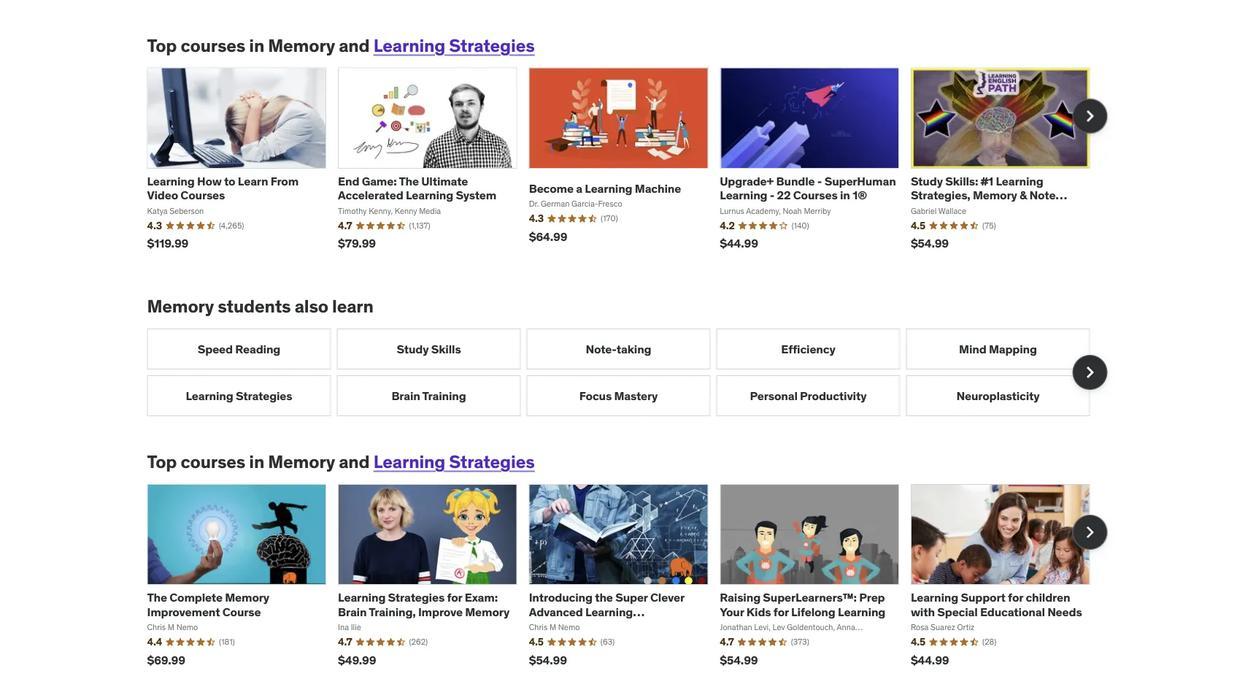 Task type: locate. For each thing, give the bounding box(es) containing it.
for right kids
[[774, 604, 789, 619]]

2 courses from the left
[[793, 188, 838, 203]]

0 vertical spatial carousel element
[[147, 68, 1108, 261]]

0 horizontal spatial brain
[[338, 604, 367, 619]]

top courses in memory and learning strategies
[[147, 34, 535, 56], [147, 451, 535, 473]]

0 vertical spatial next image
[[1079, 104, 1102, 128]]

speed reading
[[198, 341, 281, 356]]

1 courses from the top
[[181, 34, 245, 56]]

1 vertical spatial carousel element
[[147, 329, 1108, 416]]

memory students also learn
[[147, 295, 374, 317]]

reading
[[235, 341, 281, 356]]

learning how to learn from video courses
[[147, 174, 299, 203]]

learning
[[374, 34, 446, 56], [147, 174, 195, 189], [996, 174, 1044, 189], [585, 181, 633, 196], [406, 188, 453, 203], [720, 188, 768, 203], [186, 388, 233, 403], [374, 451, 446, 473], [338, 590, 386, 605], [911, 590, 959, 605], [586, 604, 633, 619], [838, 604, 886, 619]]

0 vertical spatial in
[[249, 34, 264, 56]]

for left exam:
[[447, 590, 462, 605]]

brain
[[392, 388, 420, 403], [338, 604, 367, 619]]

0 horizontal spatial study
[[397, 341, 429, 356]]

brain left training,
[[338, 604, 367, 619]]

#1
[[981, 174, 994, 189]]

and
[[339, 34, 370, 56], [339, 451, 370, 473]]

students
[[218, 295, 291, 317]]

learning inside learning how to learn from video courses
[[147, 174, 195, 189]]

accelerated
[[338, 188, 403, 203]]

the
[[595, 590, 613, 605]]

from
[[271, 174, 299, 189]]

0 horizontal spatial the
[[147, 590, 167, 605]]

mind mapping link
[[906, 329, 1090, 370]]

study inside study skills: #1 learning strategies, memory & note taking
[[911, 174, 943, 189]]

2 top from the top
[[147, 451, 177, 473]]

2 horizontal spatial for
[[1008, 590, 1024, 605]]

in for introducing the super clever advanced learning method(scalm)
[[249, 451, 264, 473]]

strategies
[[449, 34, 535, 56], [236, 388, 292, 403], [449, 451, 535, 473], [388, 590, 445, 605]]

learning strategies for exam: brain training, improve memory link
[[338, 590, 510, 619]]

video
[[147, 188, 178, 203]]

game:
[[362, 174, 397, 189]]

2 carousel element from the top
[[147, 329, 1108, 416]]

superlearners™:
[[763, 590, 857, 605]]

ultimate
[[421, 174, 468, 189]]

learning inside upgrade+ bundle - superhuman learning - 22 courses in 1®
[[720, 188, 768, 203]]

the left complete
[[147, 590, 167, 605]]

the
[[399, 174, 419, 189], [147, 590, 167, 605]]

1 courses from the left
[[181, 188, 225, 203]]

learn
[[332, 295, 374, 317]]

next image
[[1079, 104, 1102, 128], [1079, 361, 1102, 384], [1079, 521, 1102, 544]]

carousel element
[[147, 68, 1108, 261], [147, 329, 1108, 416], [147, 484, 1108, 677]]

1 vertical spatial top
[[147, 451, 177, 473]]

1 vertical spatial learning strategies link
[[147, 375, 331, 416]]

1 horizontal spatial for
[[774, 604, 789, 619]]

the right game: at the left of the page
[[399, 174, 419, 189]]

1 next image from the top
[[1079, 104, 1102, 128]]

for inside the learning support for children with special educational needs
[[1008, 590, 1024, 605]]

speed
[[198, 341, 233, 356]]

system
[[456, 188, 497, 203]]

1 vertical spatial study
[[397, 341, 429, 356]]

3 next image from the top
[[1079, 521, 1102, 544]]

0 vertical spatial top courses in memory and learning strategies
[[147, 34, 535, 56]]

end game: the ultimate accelerated learning system link
[[338, 174, 497, 203]]

carousel element containing speed reading
[[147, 329, 1108, 416]]

method(scalm)
[[529, 618, 618, 633]]

end
[[338, 174, 359, 189]]

1 horizontal spatial -
[[818, 174, 822, 189]]

0 vertical spatial and
[[339, 34, 370, 56]]

3 carousel element from the top
[[147, 484, 1108, 677]]

2 top courses in memory and learning strategies from the top
[[147, 451, 535, 473]]

note-
[[586, 341, 617, 356]]

upgrade+ bundle - superhuman learning - 22 courses in 1® link
[[720, 174, 896, 203]]

brain inside learning strategies for exam: brain training, improve memory
[[338, 604, 367, 619]]

2 and from the top
[[339, 451, 370, 473]]

0 vertical spatial study
[[911, 174, 943, 189]]

study left "skills"
[[397, 341, 429, 356]]

study skills link
[[337, 329, 521, 370]]

1 vertical spatial courses
[[181, 451, 245, 473]]

courses right 22
[[793, 188, 838, 203]]

1 carousel element from the top
[[147, 68, 1108, 261]]

0 vertical spatial brain
[[392, 388, 420, 403]]

courses for complete
[[181, 451, 245, 473]]

for
[[447, 590, 462, 605], [1008, 590, 1024, 605], [774, 604, 789, 619]]

1 vertical spatial next image
[[1079, 361, 1102, 384]]

the complete memory improvement course link
[[147, 590, 269, 619]]

courses
[[181, 34, 245, 56], [181, 451, 245, 473]]

2 vertical spatial next image
[[1079, 521, 1102, 544]]

-
[[818, 174, 822, 189], [770, 188, 775, 203]]

1 horizontal spatial the
[[399, 174, 419, 189]]

0 vertical spatial courses
[[181, 34, 245, 56]]

study
[[911, 174, 943, 189], [397, 341, 429, 356]]

22
[[777, 188, 791, 203]]

- right bundle
[[818, 174, 822, 189]]

1 vertical spatial brain
[[338, 604, 367, 619]]

1®
[[853, 188, 867, 203]]

2 next image from the top
[[1079, 361, 1102, 384]]

1 vertical spatial in
[[840, 188, 850, 203]]

support
[[961, 590, 1006, 605]]

0 vertical spatial learning strategies link
[[374, 34, 535, 56]]

1 vertical spatial the
[[147, 590, 167, 605]]

the inside the complete memory improvement course
[[147, 590, 167, 605]]

note
[[1030, 188, 1056, 203]]

study up taking
[[911, 174, 943, 189]]

1 vertical spatial top courses in memory and learning strategies
[[147, 451, 535, 473]]

1 top courses in memory and learning strategies from the top
[[147, 34, 535, 56]]

1 vertical spatial and
[[339, 451, 370, 473]]

improvement
[[147, 604, 220, 619]]

1 top from the top
[[147, 34, 177, 56]]

carousel element containing learning how to learn from video courses
[[147, 68, 1108, 261]]

mastery
[[614, 388, 658, 403]]

0 horizontal spatial courses
[[181, 188, 225, 203]]

taking
[[911, 202, 947, 217]]

1 horizontal spatial courses
[[793, 188, 838, 203]]

for left children
[[1008, 590, 1024, 605]]

courses right 'video'
[[181, 188, 225, 203]]

become a learning machine link
[[529, 181, 681, 196]]

courses
[[181, 188, 225, 203], [793, 188, 838, 203]]

clever
[[650, 590, 685, 605]]

top courses in memory and learning strategies for end
[[147, 34, 535, 56]]

top
[[147, 34, 177, 56], [147, 451, 177, 473]]

learning inside the learning support for children with special educational needs
[[911, 590, 959, 605]]

1 and from the top
[[339, 34, 370, 56]]

0 vertical spatial the
[[399, 174, 419, 189]]

strategies inside learning strategies for exam: brain training, improve memory
[[388, 590, 445, 605]]

learning inside study skills: #1 learning strategies, memory & note taking
[[996, 174, 1044, 189]]

become
[[529, 181, 574, 196]]

2 vertical spatial carousel element
[[147, 484, 1108, 677]]

educational
[[981, 604, 1045, 619]]

0 vertical spatial top
[[147, 34, 177, 56]]

learning strategies
[[186, 388, 292, 403]]

2 courses from the top
[[181, 451, 245, 473]]

- left 22
[[770, 188, 775, 203]]

0 horizontal spatial for
[[447, 590, 462, 605]]

special
[[938, 604, 978, 619]]

2 vertical spatial in
[[249, 451, 264, 473]]

2 vertical spatial learning strategies link
[[374, 451, 535, 473]]

how
[[197, 174, 222, 189]]

memory inside the complete memory improvement course
[[225, 590, 269, 605]]

the inside end game: the ultimate accelerated learning system
[[399, 174, 419, 189]]

for inside learning strategies for exam: brain training, improve memory
[[447, 590, 462, 605]]

top courses in memory and learning strategies for learning
[[147, 451, 535, 473]]

for for children
[[1008, 590, 1024, 605]]

brain left "training"
[[392, 388, 420, 403]]

1 horizontal spatial brain
[[392, 388, 420, 403]]

1 horizontal spatial study
[[911, 174, 943, 189]]

skills:
[[946, 174, 979, 189]]

taking
[[617, 341, 652, 356]]



Task type: describe. For each thing, give the bounding box(es) containing it.
courses inside upgrade+ bundle - superhuman learning - 22 courses in 1®
[[793, 188, 838, 203]]

mapping
[[989, 341, 1037, 356]]

note-taking
[[586, 341, 652, 356]]

introducing
[[529, 590, 593, 605]]

speed reading link
[[147, 329, 331, 370]]

learning strategies link for end game: the ultimate accelerated learning system
[[374, 34, 535, 56]]

learning how to learn from video courses link
[[147, 174, 299, 203]]

improve
[[418, 604, 463, 619]]

bundle
[[777, 174, 815, 189]]

kids
[[747, 604, 771, 619]]

machine
[[635, 181, 681, 196]]

top for learning
[[147, 34, 177, 56]]

training,
[[369, 604, 416, 619]]

note-taking link
[[527, 329, 711, 370]]

with
[[911, 604, 935, 619]]

your
[[720, 604, 744, 619]]

study skills: #1 learning strategies, memory & note taking link
[[911, 174, 1068, 217]]

the complete memory improvement course
[[147, 590, 269, 619]]

focus mastery
[[579, 388, 658, 403]]

end game: the ultimate accelerated learning system
[[338, 174, 497, 203]]

become a learning machine
[[529, 181, 681, 196]]

learn
[[238, 174, 268, 189]]

raising superlearners™: prep your kids for lifelong learning link
[[720, 590, 886, 619]]

course
[[223, 604, 261, 619]]

strategies,
[[911, 188, 971, 203]]

advanced
[[529, 604, 583, 619]]

superhuman
[[825, 174, 896, 189]]

neuroplasticity
[[957, 388, 1040, 403]]

focus
[[579, 388, 612, 403]]

in for become a learning machine
[[249, 34, 264, 56]]

personal productivity
[[750, 388, 867, 403]]

and for end
[[339, 34, 370, 56]]

raising superlearners™: prep your kids for lifelong learning
[[720, 590, 886, 619]]

personal
[[750, 388, 798, 403]]

0 horizontal spatial -
[[770, 188, 775, 203]]

study skills
[[397, 341, 461, 356]]

brain training
[[392, 388, 466, 403]]

complete
[[170, 590, 223, 605]]

a
[[576, 181, 583, 196]]

learning inside learning strategies for exam: brain training, improve memory
[[338, 590, 386, 605]]

learning inside raising superlearners™: prep your kids for lifelong learning
[[838, 604, 886, 619]]

mind mapping
[[959, 341, 1037, 356]]

carousel element containing the complete memory improvement course
[[147, 484, 1108, 677]]

for for exam:
[[447, 590, 462, 605]]

study skills: #1 learning strategies, memory & note taking
[[911, 174, 1056, 217]]

memory inside study skills: #1 learning strategies, memory & note taking
[[973, 188, 1018, 203]]

memory inside learning strategies for exam: brain training, improve memory
[[465, 604, 510, 619]]

learning inside introducing the super clever advanced learning method(scalm)
[[586, 604, 633, 619]]

next image for children
[[1079, 521, 1102, 544]]

neuroplasticity link
[[906, 375, 1090, 416]]

upgrade+ bundle - superhuman learning - 22 courses in 1®
[[720, 174, 896, 203]]

super
[[616, 590, 648, 605]]

introducing the super clever advanced learning method(scalm) link
[[529, 590, 685, 633]]

children
[[1026, 590, 1071, 605]]

introducing the super clever advanced learning method(scalm)
[[529, 590, 685, 633]]

personal productivity link
[[717, 375, 901, 416]]

upgrade+
[[720, 174, 774, 189]]

raising
[[720, 590, 761, 605]]

efficiency
[[781, 341, 836, 356]]

top for the
[[147, 451, 177, 473]]

learning strategies for exam: brain training, improve memory
[[338, 590, 510, 619]]

also
[[295, 295, 328, 317]]

productivity
[[800, 388, 867, 403]]

for inside raising superlearners™: prep your kids for lifelong learning
[[774, 604, 789, 619]]

learning strategies link for learning strategies for exam: brain training, improve memory
[[374, 451, 535, 473]]

&
[[1020, 188, 1027, 203]]

lifelong
[[792, 604, 836, 619]]

brain training link
[[337, 375, 521, 416]]

exam:
[[465, 590, 498, 605]]

courses inside learning how to learn from video courses
[[181, 188, 225, 203]]

and for learning
[[339, 451, 370, 473]]

prep
[[860, 590, 885, 605]]

next image for learning
[[1079, 104, 1102, 128]]

skills
[[431, 341, 461, 356]]

learning support for children with special educational needs link
[[911, 590, 1082, 619]]

mind
[[959, 341, 987, 356]]

efficiency link
[[717, 329, 901, 370]]

learning inside end game: the ultimate accelerated learning system
[[406, 188, 453, 203]]

study for study skills: #1 learning strategies, memory & note taking
[[911, 174, 943, 189]]

learning support for children with special educational needs
[[911, 590, 1082, 619]]

to
[[224, 174, 235, 189]]

courses for how
[[181, 34, 245, 56]]

study for study skills
[[397, 341, 429, 356]]

focus mastery link
[[527, 375, 711, 416]]

needs
[[1048, 604, 1082, 619]]

in inside upgrade+ bundle - superhuman learning - 22 courses in 1®
[[840, 188, 850, 203]]



Task type: vqa. For each thing, say whether or not it's contained in the screenshot.
come in the left bottom of the page
no



